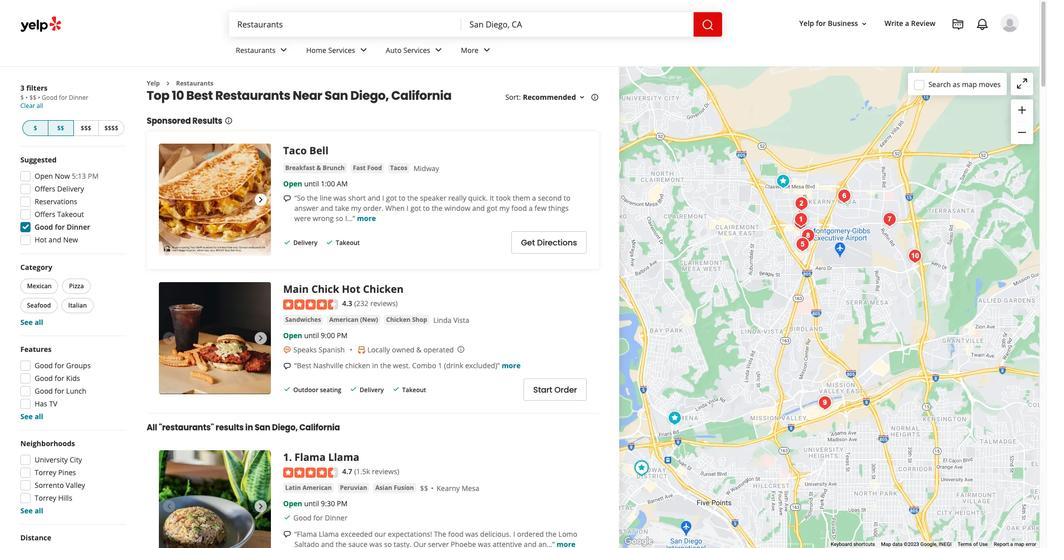 Task type: locate. For each thing, give the bounding box(es) containing it.
good for dinner down offers takeout
[[35, 222, 90, 232]]

new
[[63, 235, 78, 245]]

american down 4.3
[[329, 315, 359, 324]]

2 until from the top
[[304, 331, 319, 340]]

flama
[[295, 451, 326, 464]]

dinner inside group
[[67, 222, 90, 232]]

more link right excluded)"
[[502, 361, 521, 370]]

the left sauce
[[336, 540, 347, 548]]

0 vertical spatial previous image
[[163, 194, 175, 206]]

locally owned & operated
[[368, 345, 454, 355]]

hot
[[35, 235, 47, 245], [342, 283, 361, 296]]

1 left (drink
[[438, 361, 443, 370]]

2 offers from the top
[[35, 209, 55, 219]]

2 none field from the left
[[470, 19, 686, 30]]

my
[[351, 204, 362, 213], [500, 204, 510, 213]]

1 24 chevron down v2 image from the left
[[278, 44, 290, 56]]

map right as
[[963, 79, 978, 89]]

24 chevron down v2 image left auto
[[358, 44, 370, 56]]

1 16 speech v2 image from the top
[[283, 195, 292, 203]]

16 checkmark v2 image down wrong
[[326, 238, 334, 246]]

see all for good
[[20, 412, 43, 422]]

kearny
[[437, 484, 460, 493]]

1 slideshow element from the top
[[159, 144, 271, 256]]

3 16 speech v2 image from the top
[[283, 531, 292, 539]]

san right near
[[325, 87, 348, 104]]

2 see from the top
[[20, 412, 33, 422]]

hot up category
[[35, 235, 47, 245]]

see down 'seafood' button at the bottom of the page
[[20, 318, 33, 327]]

1 vertical spatial 1
[[283, 451, 289, 464]]

info icon image
[[457, 346, 465, 354], [457, 346, 465, 354]]

took
[[496, 193, 511, 203]]

1 vertical spatial see all
[[20, 412, 43, 422]]

group
[[1012, 99, 1034, 144], [17, 155, 126, 248], [18, 262, 126, 328], [17, 345, 126, 422], [17, 439, 126, 516]]

take
[[335, 204, 350, 213]]

so down our
[[384, 540, 392, 548]]

1 horizontal spatial 16 info v2 image
[[591, 93, 599, 102]]

map for moves
[[963, 79, 978, 89]]

0 vertical spatial &
[[317, 164, 321, 172]]

california up 1 . flama llama
[[300, 422, 340, 434]]

3 see all from the top
[[20, 506, 43, 516]]

and right saltado
[[321, 540, 334, 548]]

got
[[386, 193, 397, 203], [411, 204, 422, 213], [487, 204, 498, 213]]

previous image for open until 9:30 pm
[[163, 501, 175, 513]]

2 see all button from the top
[[20, 412, 43, 422]]

to up when
[[399, 193, 406, 203]]

1 vertical spatial reviews)
[[372, 467, 400, 477]]

exceeded
[[341, 529, 373, 539]]

24 chevron down v2 image
[[358, 44, 370, 56], [433, 44, 445, 56]]

zoom in image
[[1017, 104, 1029, 116]]

good for dinner
[[35, 222, 90, 232], [294, 513, 348, 523]]

0 horizontal spatial takeout
[[57, 209, 84, 219]]

takeout down the reservations
[[57, 209, 84, 219]]

sorrento
[[35, 481, 64, 490]]

2 24 chevron down v2 image from the left
[[433, 44, 445, 56]]

next image
[[255, 333, 267, 345], [255, 501, 267, 513]]

was up phoebe
[[466, 529, 479, 539]]

1 torrey from the top
[[35, 468, 56, 478]]

4.3 star rating image
[[283, 300, 338, 310]]

0 vertical spatial $$
[[29, 93, 36, 102]]

for inside 3 filters $ • $$ • good for dinner clear all
[[59, 93, 67, 102]]

i up attentive
[[514, 529, 516, 539]]

the left west.
[[380, 361, 391, 370]]

16 checkmark v2 image for takeout
[[326, 238, 334, 246]]

taco
[[283, 144, 307, 158]]

group containing category
[[18, 262, 126, 328]]

1 horizontal spatial &
[[417, 345, 422, 355]]

1 horizontal spatial delivery
[[294, 238, 318, 247]]

a
[[906, 19, 910, 28], [533, 193, 537, 203], [529, 204, 533, 213], [1011, 542, 1014, 547]]

food up phoebe
[[449, 529, 464, 539]]

asian fusion button
[[374, 483, 416, 493]]

tacos link
[[388, 163, 410, 174]]

0 vertical spatial reviews)
[[371, 299, 398, 309]]

none field find
[[238, 19, 454, 30]]

map
[[882, 542, 892, 547]]

2 vertical spatial see all
[[20, 506, 43, 516]]

groups
[[66, 361, 91, 371]]

None search field
[[229, 12, 725, 37]]

0 vertical spatial pm
[[88, 171, 99, 181]]

0 vertical spatial more
[[357, 214, 376, 223]]

takeout
[[57, 209, 84, 219], [336, 238, 360, 247], [402, 386, 427, 394]]

for inside yelp for business button
[[817, 19, 827, 28]]

got down 'it'
[[487, 204, 498, 213]]

so down take
[[336, 214, 344, 223]]

1 horizontal spatial •
[[38, 93, 40, 102]]

delivery
[[57, 184, 84, 194], [294, 238, 318, 247], [360, 386, 384, 394]]

speaks
[[294, 345, 317, 355]]

open for open until 9:30 pm
[[283, 499, 303, 508]]

food inside "so the line was short and i got to the speaker really quick. it took them a second to answer and take my order. when i got to the window and got my food a few things were wrong so i…"
[[512, 204, 527, 213]]

seafood button
[[20, 298, 58, 313]]

good inside 3 filters $ • $$ • good for dinner clear all
[[42, 93, 57, 102]]

slideshow element
[[159, 144, 271, 256], [159, 283, 271, 395], [159, 451, 271, 548]]

1 horizontal spatial takeout
[[336, 238, 360, 247]]

1 vertical spatial map
[[1015, 542, 1025, 547]]

0 horizontal spatial so
[[336, 214, 344, 223]]

home services link
[[298, 37, 378, 66]]

1 vertical spatial chicken
[[387, 315, 411, 324]]

1 vertical spatial see all button
[[20, 412, 43, 422]]

0 vertical spatial food
[[512, 204, 527, 213]]

so inside "flama llama exceeded our expectations! the food was delicious. i ordered the lomo saltado and the sauce was so tasty. our server phoebe was attentive and an…"
[[384, 540, 392, 548]]

map region
[[530, 21, 1048, 548]]

restaurants
[[236, 45, 276, 55], [176, 79, 214, 88], [215, 87, 291, 104]]

1 vertical spatial yelp
[[147, 79, 160, 88]]

1 horizontal spatial 24 chevron down v2 image
[[433, 44, 445, 56]]

$$ right fusion
[[420, 484, 428, 493]]

2 horizontal spatial delivery
[[360, 386, 384, 394]]

taco bell image
[[159, 144, 271, 256], [632, 458, 652, 478]]

& right the owned at the left
[[417, 345, 422, 355]]

1 vertical spatial california
[[300, 422, 340, 434]]

2 my from the left
[[500, 204, 510, 213]]

$$ down filters
[[29, 93, 36, 102]]

24 chevron down v2 image inside home services link
[[358, 44, 370, 56]]

pm right the 9:30
[[337, 499, 348, 508]]

for up good for lunch
[[55, 374, 64, 383]]

1 vertical spatial slideshow element
[[159, 283, 271, 395]]

"restaurants"
[[159, 422, 214, 434]]

more link down order.
[[357, 214, 376, 223]]

0 horizontal spatial good for dinner
[[35, 222, 90, 232]]

see for good
[[20, 412, 33, 422]]

main
[[283, 283, 309, 296]]

16 speech v2 image left ""flama"
[[283, 531, 292, 539]]

error
[[1027, 542, 1037, 547]]

1 vertical spatial hot
[[342, 283, 361, 296]]

(drink
[[444, 361, 464, 370]]

business categories element
[[228, 37, 1020, 66]]

for up $$ button at the top of the page
[[59, 93, 67, 102]]

2 vertical spatial see
[[20, 506, 33, 516]]

llama right ""flama"
[[319, 529, 339, 539]]

0 vertical spatial dinner
[[69, 93, 88, 102]]

2 services from the left
[[404, 45, 431, 55]]

kitakata ramen ban nai - san diego image
[[798, 226, 819, 246]]

16 speech v2 image for "flama llama exceeded our expectations! the food was delicious. i ordered the lomo saltado and the sauce was so tasty. our server phoebe was attentive and an…"
[[283, 531, 292, 539]]

latin
[[285, 484, 301, 492]]

0 vertical spatial next image
[[255, 333, 267, 345]]

mexican button
[[20, 279, 58, 294]]

previous image for open until 1:00 am
[[163, 194, 175, 206]]

food down "them"
[[512, 204, 527, 213]]

our
[[414, 540, 427, 548]]

2 24 chevron down v2 image from the left
[[481, 44, 493, 56]]

yelp left 16 chevron right v2 image at left top
[[147, 79, 160, 88]]

main chick hot chicken image
[[665, 408, 685, 428]]

in down locally
[[372, 361, 379, 370]]

takeout down the "best nashville chicken in the west. combo 1 (drink excluded)" more
[[402, 386, 427, 394]]

1 vertical spatial more link
[[502, 361, 521, 370]]

services right auto
[[404, 45, 431, 55]]

1 vertical spatial in
[[245, 422, 253, 434]]

0 horizontal spatial delivery
[[57, 184, 84, 194]]

2 see all from the top
[[20, 412, 43, 422]]

16 checkmark v2 image
[[283, 238, 292, 246], [326, 238, 334, 246], [283, 386, 292, 394], [283, 514, 292, 522]]

1 horizontal spatial my
[[500, 204, 510, 213]]

1 vertical spatial $$
[[57, 124, 64, 133]]

yelp inside yelp for business button
[[800, 19, 815, 28]]

2 next image from the top
[[255, 501, 267, 513]]

0 horizontal spatial 16 info v2 image
[[225, 117, 233, 125]]

$$
[[29, 93, 36, 102], [57, 124, 64, 133], [420, 484, 428, 493]]

16 locally owned v2 image
[[358, 346, 366, 354]]

chicken up 4.3 (232 reviews)
[[363, 283, 404, 296]]

map left 'error'
[[1015, 542, 1025, 547]]

was up take
[[334, 193, 347, 203]]

1 services from the left
[[329, 45, 356, 55]]

write a review
[[885, 19, 936, 28]]

16 checkmark v2 image for outdoor seating
[[283, 386, 292, 394]]

near
[[293, 87, 322, 104]]

0 vertical spatial see all button
[[20, 318, 43, 327]]

yelp for business
[[800, 19, 859, 28]]

24 chevron down v2 image for home services
[[358, 44, 370, 56]]

nashville
[[314, 361, 344, 370]]

2 slideshow element from the top
[[159, 283, 271, 395]]

slideshow element for main
[[159, 283, 271, 395]]

more link
[[357, 214, 376, 223], [502, 361, 521, 370]]

16 info v2 image right "results"
[[225, 117, 233, 125]]

1 see all button from the top
[[20, 318, 43, 327]]

a up few
[[533, 193, 537, 203]]

2 vertical spatial takeout
[[402, 386, 427, 394]]

0 vertical spatial see all
[[20, 318, 43, 327]]

yelp left business
[[800, 19, 815, 28]]

i right when
[[407, 204, 409, 213]]

1 vertical spatial dinner
[[67, 222, 90, 232]]

3 slideshow element from the top
[[159, 451, 271, 548]]

3 until from the top
[[304, 499, 319, 508]]

24 chevron down v2 image
[[278, 44, 290, 56], [481, 44, 493, 56]]

now
[[55, 171, 70, 181]]

takeout down i…"
[[336, 238, 360, 247]]

$ inside button
[[34, 124, 37, 133]]

excluded)"
[[466, 361, 500, 370]]

1 vertical spatial so
[[384, 540, 392, 548]]

until down latin american button
[[304, 499, 319, 508]]

2 vertical spatial pm
[[337, 499, 348, 508]]

16 speech v2 image
[[283, 195, 292, 203], [283, 362, 292, 370], [283, 531, 292, 539]]

1 vertical spatial previous image
[[163, 501, 175, 513]]

0 vertical spatial in
[[372, 361, 379, 370]]

sort:
[[506, 92, 521, 102]]

use
[[980, 542, 989, 547]]

3 see all button from the top
[[20, 506, 43, 516]]

bell
[[310, 144, 329, 158]]

1 horizontal spatial more link
[[502, 361, 521, 370]]

breakfast & brunch button
[[283, 163, 347, 174]]

llama
[[328, 451, 360, 464], [319, 529, 339, 539]]

1 horizontal spatial taco bell image
[[632, 458, 652, 478]]

in for san
[[245, 422, 253, 434]]

good for dinner down the open until 9:30 pm
[[294, 513, 348, 523]]

0 horizontal spatial to
[[399, 193, 406, 203]]

delivery down were
[[294, 238, 318, 247]]

all for neighborhoods
[[35, 506, 43, 516]]

search image
[[702, 19, 715, 31]]

open inside group
[[35, 171, 53, 181]]

0 horizontal spatial 16 checkmark v2 image
[[350, 386, 358, 394]]

and down ordered
[[524, 540, 537, 548]]

0 vertical spatial until
[[304, 179, 319, 189]]

previous image
[[163, 194, 175, 206], [163, 501, 175, 513]]

kearny mesa
[[437, 484, 480, 493]]

more right excluded)"
[[502, 361, 521, 370]]

chicken shop
[[387, 315, 428, 324]]

1 24 chevron down v2 image from the left
[[358, 44, 370, 56]]

1 until from the top
[[304, 179, 319, 189]]

16 info v2 image right 16 chevron down v2 image
[[591, 93, 599, 102]]

1 left flama
[[283, 451, 289, 464]]

2 vertical spatial see all button
[[20, 506, 43, 516]]

to down 'speaker' at the left top of the page
[[423, 204, 430, 213]]

1 vertical spatial flama llama image
[[159, 451, 271, 548]]

projects image
[[953, 18, 965, 31]]

more link for "so the line was short and i got to the speaker really quick. it took them a second to answer and take my order. when i got to the window and got my food a few things were wrong so i…"
[[357, 214, 376, 223]]

and inside group
[[49, 235, 61, 245]]

2 previous image from the top
[[163, 501, 175, 513]]

0 horizontal spatial none field
[[238, 19, 454, 30]]

chicken inside button
[[387, 315, 411, 324]]

1 none field from the left
[[238, 19, 454, 30]]

more down order.
[[357, 214, 376, 223]]

combo
[[412, 361, 437, 370]]

brunch
[[323, 164, 345, 172]]

Near text field
[[470, 19, 686, 30]]

an…"
[[539, 540, 555, 548]]

noah l. image
[[1002, 14, 1020, 32]]

top
[[147, 87, 170, 104]]

see all button
[[20, 318, 43, 327], [20, 412, 43, 422], [20, 506, 43, 516]]

1 vertical spatial i
[[407, 204, 409, 213]]

suggested
[[20, 155, 57, 165]]

park social image
[[835, 186, 855, 206]]

expectations!
[[388, 529, 433, 539]]

1 previous image from the top
[[163, 194, 175, 206]]

all down 'seafood' button at the bottom of the page
[[35, 318, 43, 327]]

3 see from the top
[[20, 506, 33, 516]]

1 horizontal spatial i
[[407, 204, 409, 213]]

see all button down 'seafood' button at the bottom of the page
[[20, 318, 43, 327]]

0 horizontal spatial food
[[449, 529, 464, 539]]

1 vertical spatial torrey
[[35, 493, 56, 503]]

1 horizontal spatial more
[[502, 361, 521, 370]]

Find text field
[[238, 19, 454, 30]]

0 horizontal spatial 24 chevron down v2 image
[[358, 44, 370, 56]]

diego,
[[351, 87, 389, 104], [272, 422, 298, 434]]

more
[[461, 45, 479, 55]]

None field
[[238, 19, 454, 30], [470, 19, 686, 30]]

offers for offers delivery
[[35, 184, 55, 194]]

good for kids
[[35, 374, 80, 383]]

results
[[216, 422, 244, 434]]

open up 16 speaks spanish v2 image
[[283, 331, 303, 340]]

has
[[35, 399, 47, 409]]

see all button for university city
[[20, 506, 43, 516]]

2 vertical spatial until
[[304, 499, 319, 508]]

all "restaurants" results in san diego, california
[[147, 422, 340, 434]]

16 checkmark v2 image
[[350, 386, 358, 394], [392, 386, 400, 394]]

0 horizontal spatial yelp
[[147, 79, 160, 88]]

pm right 5:13
[[88, 171, 99, 181]]

san right results
[[255, 422, 271, 434]]

1 16 checkmark v2 image from the left
[[350, 386, 358, 394]]

services right home
[[329, 45, 356, 55]]

3
[[20, 83, 24, 93]]

pm right 9:00
[[337, 331, 348, 340]]

24 chevron down v2 image right more
[[481, 44, 493, 56]]

1 horizontal spatial good for dinner
[[294, 513, 348, 523]]

0 vertical spatial good for dinner
[[35, 222, 90, 232]]

cucina basilico image
[[905, 246, 926, 266]]

got up when
[[386, 193, 397, 203]]

$$ right $ button
[[57, 124, 64, 133]]

4.3
[[343, 299, 353, 309]]

24 chevron down v2 image inside auto services link
[[433, 44, 445, 56]]

1 vertical spatial &
[[417, 345, 422, 355]]

to up things
[[564, 193, 571, 203]]

see all down the has
[[20, 412, 43, 422]]

california down auto services link
[[392, 87, 452, 104]]

1 horizontal spatial none field
[[470, 19, 686, 30]]

see all button for good for groups
[[20, 412, 43, 422]]

0 horizontal spatial 1
[[283, 451, 289, 464]]

and left the new
[[49, 235, 61, 245]]

the up answer on the top left of the page
[[307, 193, 318, 203]]

2 horizontal spatial i
[[514, 529, 516, 539]]

24 chevron down v2 image right auto services
[[433, 44, 445, 56]]

0 vertical spatial chicken
[[363, 283, 404, 296]]

short
[[349, 193, 366, 203]]

good down filters
[[42, 93, 57, 102]]

woomiok image
[[793, 234, 813, 255]]

1 horizontal spatial $$
[[57, 124, 64, 133]]

0 horizontal spatial restaurants link
[[176, 79, 214, 88]]

search
[[929, 79, 952, 89]]

2 16 checkmark v2 image from the left
[[392, 386, 400, 394]]

0 vertical spatial flama llama image
[[791, 209, 812, 230]]

terms of use link
[[958, 542, 989, 547]]

1 offers from the top
[[35, 184, 55, 194]]

flama llama link
[[295, 451, 360, 464]]

until up speaks at the left
[[304, 331, 319, 340]]

group containing neighborhoods
[[17, 439, 126, 516]]

24 chevron down v2 image for more
[[481, 44, 493, 56]]

see all button down torrey hills
[[20, 506, 43, 516]]

16 speaks spanish v2 image
[[283, 346, 292, 354]]

slideshow element for taco
[[159, 144, 271, 256]]

1 see from the top
[[20, 318, 33, 327]]

next image for open until 9:30 pm
[[255, 501, 267, 513]]

quick.
[[469, 193, 488, 203]]

fusion
[[394, 484, 414, 492]]

fast
[[353, 164, 366, 172]]

1 see all from the top
[[20, 318, 43, 327]]

inegi
[[940, 542, 952, 547]]

sponsored results
[[147, 115, 222, 127]]

wrong
[[313, 214, 334, 223]]

open for open now 5:13 pm
[[35, 171, 53, 181]]

0 horizontal spatial san
[[255, 422, 271, 434]]

2 vertical spatial slideshow element
[[159, 451, 271, 548]]

chicken left shop
[[387, 315, 411, 324]]

flama llama image
[[791, 209, 812, 230], [159, 451, 271, 548]]

taco bell
[[283, 144, 329, 158]]

until for chick
[[304, 331, 319, 340]]

good for dinner inside group
[[35, 222, 90, 232]]

1 next image from the top
[[255, 333, 267, 345]]

search as map moves
[[929, 79, 1002, 89]]

16 checkmark v2 image for takeout
[[392, 386, 400, 394]]

mikami bar & revolving sushi image
[[773, 171, 794, 191]]

0 vertical spatial slideshow element
[[159, 144, 271, 256]]

reviews) up "(new)"
[[371, 299, 398, 309]]

1 my from the left
[[351, 204, 362, 213]]

24 chevron down v2 image inside more link
[[481, 44, 493, 56]]

i inside "flama llama exceeded our expectations! the food was delicious. i ordered the lomo saltado and the sauce was so tasty. our server phoebe was attentive and an…"
[[514, 529, 516, 539]]

0 vertical spatial diego,
[[351, 87, 389, 104]]

services
[[329, 45, 356, 55], [404, 45, 431, 55]]

0 horizontal spatial $
[[20, 93, 24, 102]]

16 checkmark v2 image left outdoor
[[283, 386, 292, 394]]

torrey for torrey hills
[[35, 493, 56, 503]]

tacos
[[390, 164, 408, 172]]

was inside "so the line was short and i got to the speaker really quick. it took them a second to answer and take my order. when i got to the window and got my food a few things were wrong so i…"
[[334, 193, 347, 203]]

16 speech v2 image left "so in the left of the page
[[283, 195, 292, 203]]

4.7 star rating image
[[283, 468, 338, 478]]

all down the has
[[35, 412, 43, 422]]

0 vertical spatial 1
[[438, 361, 443, 370]]

©2023
[[905, 542, 920, 547]]

flama llama image inside map region
[[791, 209, 812, 230]]

1 vertical spatial until
[[304, 331, 319, 340]]

$ down the 3
[[20, 93, 24, 102]]

got down 'speaker' at the left top of the page
[[411, 204, 422, 213]]

delivery down open now 5:13 pm
[[57, 184, 84, 194]]

pm
[[88, 171, 99, 181], [337, 331, 348, 340], [337, 499, 348, 508]]

for left business
[[817, 19, 827, 28]]

of
[[974, 542, 979, 547]]

2 torrey from the top
[[35, 493, 56, 503]]

1 vertical spatial see
[[20, 412, 33, 422]]

0 horizontal spatial hot
[[35, 235, 47, 245]]

16 info v2 image
[[591, 93, 599, 102], [225, 117, 233, 125]]

2 horizontal spatial $$
[[420, 484, 428, 493]]

0 vertical spatial restaurants link
[[228, 37, 298, 66]]

all down torrey hills
[[35, 506, 43, 516]]

2 16 speech v2 image from the top
[[283, 362, 292, 370]]

open down 'suggested'
[[35, 171, 53, 181]]

1 horizontal spatial services
[[404, 45, 431, 55]]

my down short
[[351, 204, 362, 213]]

food inside "flama llama exceeded our expectations! the food was delicious. i ordered the lomo saltado and the sauce was so tasty. our server phoebe was attentive and an…"
[[449, 529, 464, 539]]

1 horizontal spatial 1
[[438, 361, 443, 370]]

good for groups
[[35, 361, 91, 371]]

16 checkmark v2 image down latin
[[283, 514, 292, 522]]

0 vertical spatial taco bell image
[[159, 144, 271, 256]]

1 vertical spatial delivery
[[294, 238, 318, 247]]

good up hot and new
[[35, 222, 53, 232]]

offers down the reservations
[[35, 209, 55, 219]]

tacos button
[[388, 163, 410, 174]]

see up the distance
[[20, 506, 33, 516]]



Task type: vqa. For each thing, say whether or not it's contained in the screenshot.
'16 speech v2' image to the bottom
yes



Task type: describe. For each thing, give the bounding box(es) containing it.
1 horizontal spatial restaurants link
[[228, 37, 298, 66]]

0 horizontal spatial flama llama image
[[159, 451, 271, 548]]

report
[[995, 542, 1010, 547]]

1 horizontal spatial got
[[411, 204, 422, 213]]

cross street image
[[791, 212, 811, 233]]

16 checkmark v2 image for delivery
[[350, 386, 358, 394]]

0 vertical spatial american
[[329, 315, 359, 324]]

1 vertical spatial restaurants link
[[176, 79, 214, 88]]

outdoor seating
[[294, 386, 342, 394]]

breakfast & brunch
[[285, 164, 345, 172]]

hills
[[58, 493, 72, 503]]

havana grill image
[[815, 393, 836, 413]]

was down delicious.
[[478, 540, 491, 548]]

1 vertical spatial american
[[303, 484, 332, 492]]

a right report
[[1011, 542, 1014, 547]]

and up order.
[[368, 193, 381, 203]]

chicken shop button
[[384, 315, 430, 325]]

data
[[893, 542, 903, 547]]

5:13
[[72, 171, 86, 181]]

$$ inside button
[[57, 124, 64, 133]]

owned
[[392, 345, 415, 355]]

16 chevron down v2 image
[[861, 20, 869, 28]]

1 horizontal spatial california
[[392, 87, 452, 104]]

american (new)
[[329, 315, 378, 324]]

until for bell
[[304, 179, 319, 189]]

so inside "so the line was short and i got to the speaker really quick. it took them a second to answer and take my order. when i got to the window and got my food a few things were wrong so i…"
[[336, 214, 344, 223]]

map data ©2023 google, inegi
[[882, 542, 952, 547]]

16 speech v2 image for "best nashville chicken in the west. combo 1 (drink excluded)"
[[283, 362, 292, 370]]

2 vertical spatial dinner
[[325, 513, 348, 523]]

start order
[[534, 384, 577, 396]]

16 checkmark v2 image for good for dinner
[[283, 514, 292, 522]]

chick
[[312, 283, 339, 296]]

1 vertical spatial pm
[[337, 331, 348, 340]]

user actions element
[[792, 13, 1034, 75]]

lunch
[[66, 386, 86, 396]]

italian
[[68, 301, 87, 310]]

yelp for yelp for business
[[800, 19, 815, 28]]

get directions
[[521, 237, 577, 249]]

expand map image
[[1017, 77, 1029, 90]]

previous image
[[163, 333, 175, 345]]

0 horizontal spatial got
[[386, 193, 397, 203]]

and down quick.
[[473, 204, 485, 213]]

asian fusion link
[[374, 483, 416, 493]]

really
[[449, 193, 467, 203]]

16 speech v2 image for "so the line was short and i got to the speaker really quick. it took them a second to answer and take my order. when i got to the window and got my food a few things were wrong so i…"
[[283, 195, 292, 203]]

for down the good for kids
[[55, 386, 64, 396]]

1 horizontal spatial hot
[[342, 283, 361, 296]]

tv
[[49, 399, 57, 409]]

good up the has tv
[[35, 386, 53, 396]]

start order link
[[524, 379, 587, 401]]

sponsored
[[147, 115, 191, 127]]

more link
[[453, 37, 501, 66]]

for down the open until 9:30 pm
[[314, 513, 323, 523]]

pm for 3 filters
[[88, 171, 99, 181]]

write a review link
[[881, 15, 940, 33]]

open until 9:30 pm
[[283, 499, 348, 508]]

$$ inside 3 filters $ • $$ • good for dinner clear all
[[29, 93, 36, 102]]

1 vertical spatial more
[[502, 361, 521, 370]]

0 horizontal spatial diego,
[[272, 422, 298, 434]]

lomo
[[559, 529, 578, 539]]

"best
[[295, 361, 312, 370]]

(232
[[354, 299, 369, 309]]

torrey for torrey pines
[[35, 468, 56, 478]]

3 filters $ • $$ • good for dinner clear all
[[20, 83, 88, 110]]

1 vertical spatial good for dinner
[[294, 513, 348, 523]]

good for lunch
[[35, 386, 86, 396]]

see all for university
[[20, 506, 43, 516]]

neighborhoods
[[20, 439, 75, 449]]

spanish
[[319, 345, 345, 355]]

services for home services
[[329, 45, 356, 55]]

16 chevron down v2 image
[[579, 93, 587, 102]]

2 vertical spatial $$
[[420, 484, 428, 493]]

the left 'speaker' at the left top of the page
[[408, 193, 419, 203]]

1 • from the left
[[25, 93, 28, 102]]

main chick hot chicken image
[[159, 283, 271, 395]]

0 vertical spatial delivery
[[57, 184, 84, 194]]

open for open until 1:00 am
[[283, 179, 303, 189]]

1 horizontal spatial to
[[423, 204, 430, 213]]

16 checkmark v2 image for delivery
[[283, 238, 292, 246]]

zoom out image
[[1017, 127, 1029, 139]]

all for features
[[35, 412, 43, 422]]

reviews) for 4.7 (1.5k reviews)
[[372, 467, 400, 477]]

auto
[[386, 45, 402, 55]]

llama inside "flama llama exceeded our expectations! the food was delicious. i ordered the lomo saltado and the sauce was so tasty. our server phoebe was attentive and an…"
[[319, 529, 339, 539]]

"flama
[[295, 529, 317, 539]]

0 vertical spatial llama
[[328, 451, 360, 464]]

2 horizontal spatial got
[[487, 204, 498, 213]]

review
[[912, 19, 936, 28]]

home services
[[306, 45, 356, 55]]

was down our
[[370, 540, 383, 548]]

1 horizontal spatial diego,
[[351, 87, 389, 104]]

report a map error
[[995, 542, 1037, 547]]

our
[[375, 529, 386, 539]]

& inside button
[[317, 164, 321, 172]]

1 vertical spatial 16 info v2 image
[[225, 117, 233, 125]]

locally
[[368, 345, 390, 355]]

yelp for yelp link in the left of the page
[[147, 79, 160, 88]]

google,
[[921, 542, 938, 547]]

all for category
[[35, 318, 43, 327]]

all
[[147, 422, 157, 434]]

reservations
[[35, 197, 77, 206]]

0 horizontal spatial california
[[300, 422, 340, 434]]

italian button
[[62, 298, 94, 313]]

torrey hills
[[35, 493, 72, 503]]

next image
[[255, 194, 267, 206]]

9:00
[[321, 331, 335, 340]]

speaker
[[420, 193, 447, 203]]

linda
[[434, 315, 452, 325]]

good up good for lunch
[[35, 374, 53, 383]]

good down features
[[35, 361, 53, 371]]

see for university
[[20, 506, 33, 516]]

american (new) button
[[327, 315, 380, 325]]

0 vertical spatial takeout
[[57, 209, 84, 219]]

google image
[[622, 535, 656, 548]]

$$ button
[[48, 120, 74, 136]]

open until 1:00 am
[[283, 179, 348, 189]]

were
[[295, 214, 311, 223]]

breakfast
[[285, 164, 315, 172]]

(1.5k
[[354, 467, 370, 477]]

directions
[[537, 237, 577, 249]]

2 vertical spatial delivery
[[360, 386, 384, 394]]

city
[[70, 455, 82, 465]]

more link for "best nashville chicken in the west. combo 1 (drink excluded)"
[[502, 361, 521, 370]]

the down 'speaker' at the left top of the page
[[432, 204, 443, 213]]

bud's louisiana cafe image
[[880, 209, 900, 230]]

2 horizontal spatial takeout
[[402, 386, 427, 394]]

0 vertical spatial 16 info v2 image
[[591, 93, 599, 102]]

main chick hot chicken
[[283, 283, 404, 296]]

for up the good for kids
[[55, 361, 64, 371]]

good up ""flama"
[[294, 513, 312, 523]]

none field the near
[[470, 19, 686, 30]]

16 chevron right v2 image
[[164, 79, 172, 88]]

open for open until 9:00 pm
[[283, 331, 303, 340]]

1 horizontal spatial san
[[325, 87, 348, 104]]

american (new) link
[[327, 315, 380, 325]]

yelp link
[[147, 79, 160, 88]]

a right the write
[[906, 19, 910, 28]]

moves
[[980, 79, 1002, 89]]

peruvian link
[[338, 483, 370, 493]]

seafood
[[27, 301, 51, 310]]

0 horizontal spatial more
[[357, 214, 376, 223]]

taco bell image inside map region
[[632, 458, 652, 478]]

group containing suggested
[[17, 155, 126, 248]]

steamy piggy image
[[792, 193, 812, 214]]

2 • from the left
[[38, 93, 40, 102]]

24 chevron down v2 image for restaurants
[[278, 44, 290, 56]]

in for the
[[372, 361, 379, 370]]

them
[[513, 193, 531, 203]]

am
[[337, 179, 348, 189]]

all inside 3 filters $ • $$ • good for dinner clear all
[[37, 101, 43, 110]]

10
[[172, 87, 184, 104]]

0 vertical spatial hot
[[35, 235, 47, 245]]

group containing features
[[17, 345, 126, 422]]

order.
[[363, 204, 384, 213]]

the up an…"
[[546, 529, 557, 539]]

sandwiches
[[285, 315, 321, 324]]

dinner inside 3 filters $ • $$ • good for dinner clear all
[[69, 93, 88, 102]]

restaurants inside business categories element
[[236, 45, 276, 55]]

0 horizontal spatial taco bell image
[[159, 144, 271, 256]]

university
[[35, 455, 68, 465]]

next image for open until 9:00 pm
[[255, 333, 267, 345]]

as
[[954, 79, 961, 89]]

pm for sponsored results
[[337, 499, 348, 508]]

attentive
[[493, 540, 522, 548]]

24 chevron down v2 image for auto services
[[433, 44, 445, 56]]

2 horizontal spatial to
[[564, 193, 571, 203]]

the
[[434, 529, 447, 539]]

recommended button
[[523, 92, 587, 102]]

notifications image
[[977, 18, 989, 31]]

offers for offers takeout
[[35, 209, 55, 219]]

"best nashville chicken in the west. combo 1 (drink excluded)" more
[[295, 361, 521, 370]]

chicken
[[345, 361, 371, 370]]

and down 'line'
[[321, 204, 333, 213]]

seating
[[320, 386, 342, 394]]

.
[[289, 451, 292, 464]]

write
[[885, 19, 904, 28]]

fast food
[[353, 164, 382, 172]]

for down offers takeout
[[55, 222, 65, 232]]

0 vertical spatial i
[[383, 193, 385, 203]]

keyboard shortcuts
[[832, 542, 876, 547]]

services for auto services
[[404, 45, 431, 55]]

keyboard shortcuts button
[[832, 541, 876, 548]]

map for error
[[1015, 542, 1025, 547]]

vista
[[454, 315, 470, 325]]

a left few
[[529, 204, 533, 213]]

reviews) for 4.3 (232 reviews)
[[371, 299, 398, 309]]

9:30
[[321, 499, 335, 508]]

business
[[829, 19, 859, 28]]

chicken shop link
[[384, 315, 430, 325]]

4.7 (1.5k reviews)
[[343, 467, 400, 477]]

$ inside 3 filters $ • $$ • good for dinner clear all
[[20, 93, 24, 102]]



